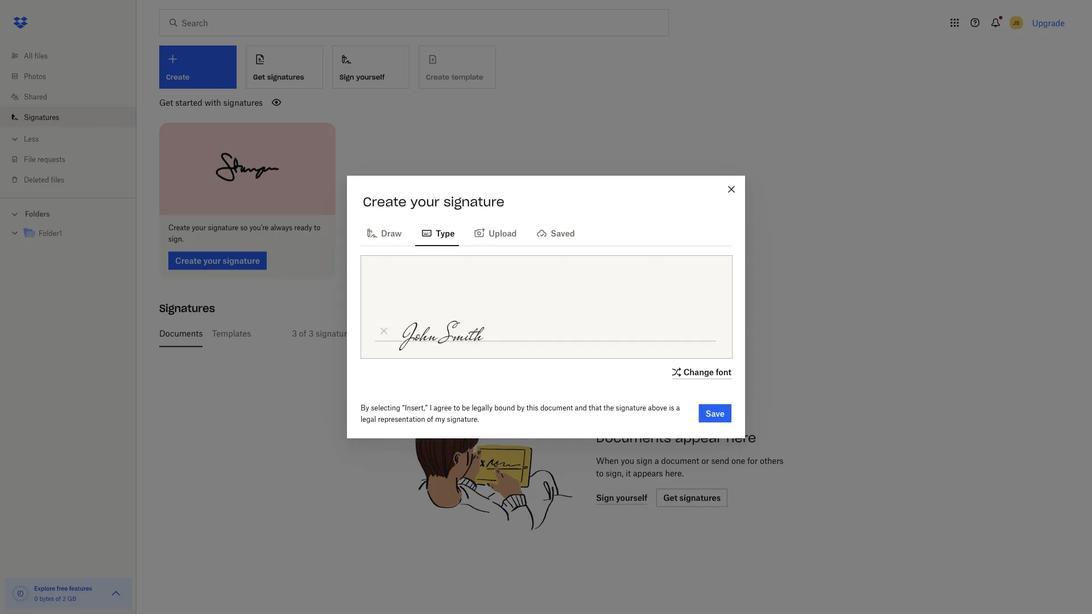 Task type: locate. For each thing, give the bounding box(es) containing it.
files right deleted
[[51, 175, 64, 184]]

agree
[[434, 404, 452, 412]]

0 vertical spatial this
[[403, 329, 417, 338]]

yourself right signing at the left of page
[[479, 329, 509, 338]]

documents up you
[[596, 430, 671, 446]]

create for create your signature
[[363, 194, 407, 210]]

documents inside tab list
[[159, 329, 203, 338]]

0 horizontal spatial signatures
[[24, 113, 59, 121]]

1 vertical spatial get
[[159, 98, 173, 107]]

your up type
[[410, 194, 440, 210]]

to down when
[[596, 469, 604, 478]]

yourself right sign
[[356, 73, 385, 82]]

2 horizontal spatial to
[[596, 469, 604, 478]]

create your signature so you're always ready to sign.
[[168, 224, 320, 243]]

files
[[34, 51, 48, 60], [51, 175, 64, 184]]

signature.
[[447, 415, 479, 424]]

2 vertical spatial to
[[596, 469, 604, 478]]

0 horizontal spatial create
[[168, 224, 190, 232]]

upgrade
[[1032, 18, 1065, 28]]

1 horizontal spatial your
[[410, 194, 440, 210]]

documents for documents
[[159, 329, 203, 338]]

1 horizontal spatial documents
[[596, 430, 671, 446]]

sign,
[[606, 469, 624, 478]]

signatures link
[[9, 107, 137, 127]]

is right above
[[669, 404, 674, 412]]

1 vertical spatial signatures
[[159, 302, 215, 315]]

0 vertical spatial documents
[[159, 329, 203, 338]]

yourself inside button
[[356, 73, 385, 82]]

your inside dialog
[[410, 194, 440, 210]]

your
[[410, 194, 440, 210], [192, 224, 206, 232]]

list
[[0, 39, 137, 198]]

files for all files
[[34, 51, 48, 60]]

0 horizontal spatial to
[[314, 224, 320, 232]]

0 vertical spatial tab list
[[361, 219, 732, 246]]

to right ready
[[314, 224, 320, 232]]

upgrade link
[[1032, 18, 1065, 28]]

document
[[540, 404, 573, 412], [661, 456, 699, 466]]

representation
[[378, 415, 425, 424]]

1 vertical spatial a
[[655, 456, 659, 466]]

signatures up documents tab
[[159, 302, 215, 315]]

1 horizontal spatial document
[[661, 456, 699, 466]]

create inside create your signature dialog
[[363, 194, 407, 210]]

0 vertical spatial create
[[363, 194, 407, 210]]

create inside create your signature so you're always ready to sign.
[[168, 224, 190, 232]]

dropbox image
[[9, 11, 32, 34]]

create up "sign."
[[168, 224, 190, 232]]

photos link
[[9, 66, 137, 86]]

signatures down shared
[[24, 113, 59, 121]]

1 horizontal spatial create
[[363, 194, 407, 210]]

change font
[[684, 367, 732, 377]]

so
[[240, 224, 248, 232]]

0 vertical spatial is
[[511, 329, 517, 338]]

document left and
[[540, 404, 573, 412]]

saved
[[551, 228, 575, 238]]

with
[[205, 98, 221, 107]]

1 horizontal spatial files
[[51, 175, 64, 184]]

yourself
[[356, 73, 385, 82], [479, 329, 509, 338]]

2 horizontal spatial of
[[427, 415, 433, 424]]

1 vertical spatial to
[[454, 404, 460, 412]]

yourself inside tab list
[[479, 329, 509, 338]]

create up draw
[[363, 194, 407, 210]]

to
[[314, 224, 320, 232], [454, 404, 460, 412], [596, 469, 604, 478]]

your for create your signature so you're always ready to sign.
[[192, 224, 206, 232]]

1 vertical spatial signatures
[[223, 98, 263, 107]]

all
[[24, 51, 33, 60]]

1 horizontal spatial yourself
[[479, 329, 509, 338]]

0 vertical spatial document
[[540, 404, 573, 412]]

1 vertical spatial document
[[661, 456, 699, 466]]

1 horizontal spatial signatures
[[159, 302, 215, 315]]

to left be
[[454, 404, 460, 412]]

legal
[[361, 415, 376, 424]]

0 horizontal spatial this
[[403, 329, 417, 338]]

0 horizontal spatial a
[[655, 456, 659, 466]]

1 vertical spatial create
[[168, 224, 190, 232]]

your inside create your signature so you're always ready to sign.
[[192, 224, 206, 232]]

1 vertical spatial requests
[[354, 329, 386, 338]]

0 horizontal spatial files
[[34, 51, 48, 60]]

requests inside tab list
[[354, 329, 386, 338]]

templates
[[212, 329, 251, 338]]

get inside button
[[253, 73, 265, 82]]

files for deleted files
[[51, 175, 64, 184]]

this right 'by'
[[527, 404, 538, 412]]

document inside when you sign a document or send one for others to sign, it appears here.
[[661, 456, 699, 466]]

files right the all
[[34, 51, 48, 60]]

0 horizontal spatial your
[[192, 224, 206, 232]]

1 vertical spatial is
[[669, 404, 674, 412]]

folders
[[25, 210, 50, 218]]

of
[[299, 329, 306, 338], [427, 415, 433, 424], [56, 595, 61, 602]]

requests
[[37, 155, 65, 164], [354, 329, 386, 338]]

1 horizontal spatial to
[[454, 404, 460, 412]]

0 vertical spatial files
[[34, 51, 48, 60]]

1 vertical spatial tab list
[[159, 320, 1060, 347]]

change
[[684, 367, 714, 377]]

0 horizontal spatial requests
[[37, 155, 65, 164]]

0 horizontal spatial document
[[540, 404, 573, 412]]

1 horizontal spatial get
[[253, 73, 265, 82]]

0 horizontal spatial signatures
[[223, 98, 263, 107]]

1 vertical spatial documents
[[596, 430, 671, 446]]

1 vertical spatial files
[[51, 175, 64, 184]]

0 horizontal spatial of
[[56, 595, 61, 602]]

is inside tab list
[[511, 329, 517, 338]]

1 horizontal spatial this
[[527, 404, 538, 412]]

2 vertical spatial of
[[56, 595, 61, 602]]

a inside by selecting "insert," i agree to be legally bound by this document and that the signature above is a legal representation of my signature.
[[676, 404, 680, 412]]

1 horizontal spatial of
[[299, 329, 306, 338]]

appear
[[675, 430, 722, 446]]

your left the so
[[192, 224, 206, 232]]

0 vertical spatial to
[[314, 224, 320, 232]]

to inside by selecting "insert," i agree to be legally bound by this document and that the signature above is a legal representation of my signature.
[[454, 404, 460, 412]]

a inside when you sign a document or send one for others to sign, it appears here.
[[655, 456, 659, 466]]

your for create your signature
[[410, 194, 440, 210]]

folders button
[[0, 205, 137, 222]]

to inside create your signature so you're always ready to sign.
[[314, 224, 320, 232]]

0 horizontal spatial is
[[511, 329, 517, 338]]

when
[[596, 456, 619, 466]]

1 vertical spatial of
[[427, 415, 433, 424]]

1 horizontal spatial a
[[676, 404, 680, 412]]

selecting
[[371, 404, 400, 412]]

1 horizontal spatial signatures
[[267, 73, 304, 82]]

document inside by selecting "insert," i agree to be legally bound by this document and that the signature above is a legal representation of my signature.
[[540, 404, 573, 412]]

documents
[[159, 329, 203, 338], [596, 430, 671, 446]]

3
[[292, 329, 297, 338], [309, 329, 314, 338]]

1 vertical spatial your
[[192, 224, 206, 232]]

2
[[62, 595, 66, 602]]

0 horizontal spatial documents
[[159, 329, 203, 338]]

requests left left
[[354, 329, 386, 338]]

folder1 link
[[23, 226, 127, 241]]

get signatures
[[253, 73, 304, 82]]

0 vertical spatial signatures
[[24, 113, 59, 121]]

a right above
[[676, 404, 680, 412]]

my
[[435, 415, 445, 424]]

change font button
[[670, 365, 732, 379]]

free
[[57, 585, 68, 592]]

1 vertical spatial this
[[527, 404, 538, 412]]

requests right file
[[37, 155, 65, 164]]

shared
[[24, 92, 47, 101]]

document up here.
[[661, 456, 699, 466]]

photos
[[24, 72, 46, 80]]

sign.
[[168, 235, 184, 243]]

0 vertical spatial get
[[253, 73, 265, 82]]

0 vertical spatial signatures
[[267, 73, 304, 82]]

get
[[253, 73, 265, 82], [159, 98, 173, 107]]

0 horizontal spatial yourself
[[356, 73, 385, 82]]

explore
[[34, 585, 55, 592]]

a
[[676, 404, 680, 412], [655, 456, 659, 466]]

0 horizontal spatial get
[[159, 98, 173, 107]]

month.
[[419, 329, 445, 338]]

create
[[363, 194, 407, 210], [168, 224, 190, 232]]

get up get started with signatures
[[253, 73, 265, 82]]

0 vertical spatial yourself
[[356, 73, 385, 82]]

sign yourself button
[[332, 46, 410, 89]]

legally
[[472, 404, 493, 412]]

is left unlimited.
[[511, 329, 517, 338]]

tab list
[[361, 219, 732, 246], [159, 320, 1060, 347]]

0 vertical spatial of
[[299, 329, 306, 338]]

2 3 from the left
[[309, 329, 314, 338]]

1 3 from the left
[[292, 329, 297, 338]]

1 horizontal spatial 3
[[309, 329, 314, 338]]

tab list containing draw
[[361, 219, 732, 246]]

get left started
[[159, 98, 173, 107]]

3 of 3 signature requests left this month. signing yourself is unlimited.
[[292, 329, 558, 338]]

file requests
[[24, 155, 65, 164]]

0 horizontal spatial 3
[[292, 329, 297, 338]]

create your signature dialog
[[347, 176, 745, 439]]

documents left templates
[[159, 329, 203, 338]]

signatures inside button
[[267, 73, 304, 82]]

signatures
[[267, 73, 304, 82], [223, 98, 263, 107]]

1 horizontal spatial requests
[[354, 329, 386, 338]]

1 horizontal spatial is
[[669, 404, 674, 412]]

0 vertical spatial your
[[410, 194, 440, 210]]

0 vertical spatial a
[[676, 404, 680, 412]]

a right sign
[[655, 456, 659, 466]]

is
[[511, 329, 517, 338], [669, 404, 674, 412]]

this right left
[[403, 329, 417, 338]]

signatures
[[24, 113, 59, 121], [159, 302, 215, 315]]

1 vertical spatial yourself
[[479, 329, 509, 338]]



Task type: vqa. For each thing, say whether or not it's contained in the screenshot.
Choose background Popup Button at the left of page
no



Task type: describe. For each thing, give the bounding box(es) containing it.
documents appear here
[[596, 430, 756, 446]]

all files link
[[9, 46, 137, 66]]

signing
[[447, 329, 477, 338]]

that
[[589, 404, 602, 412]]

sign
[[340, 73, 354, 82]]

deleted
[[24, 175, 49, 184]]

quota usage element
[[11, 585, 30, 603]]

signature inside tab list
[[316, 329, 351, 338]]

list containing all files
[[0, 39, 137, 198]]

templates tab
[[212, 320, 251, 347]]

deleted files
[[24, 175, 64, 184]]

documents tab
[[159, 320, 203, 347]]

get for get signatures
[[253, 73, 265, 82]]

by
[[361, 404, 369, 412]]

started
[[175, 98, 202, 107]]

type
[[436, 228, 455, 238]]

get for get started with signatures
[[159, 98, 173, 107]]

send
[[711, 456, 729, 466]]

get started with signatures
[[159, 98, 263, 107]]

it
[[626, 469, 631, 478]]

or
[[702, 456, 709, 466]]

and
[[575, 404, 587, 412]]

save button
[[699, 404, 732, 423]]

draw
[[381, 228, 402, 238]]

folder1
[[39, 229, 62, 238]]

for
[[747, 456, 758, 466]]

upload
[[489, 228, 517, 238]]

here
[[726, 430, 756, 446]]

file
[[24, 155, 36, 164]]

bytes
[[39, 595, 54, 602]]

of inside by selecting "insert," i agree to be legally bound by this document and that the signature above is a legal representation of my signature.
[[427, 415, 433, 424]]

create for create your signature so you're always ready to sign.
[[168, 224, 190, 232]]

is inside by selecting "insert," i agree to be legally bound by this document and that the signature above is a legal representation of my signature.
[[669, 404, 674, 412]]

i
[[430, 404, 432, 412]]

file requests link
[[9, 149, 137, 170]]

explore free features 0 bytes of 2 gb
[[34, 585, 92, 602]]

this inside by selecting "insert," i agree to be legally bound by this document and that the signature above is a legal representation of my signature.
[[527, 404, 538, 412]]

signature inside create your signature so you're always ready to sign.
[[208, 224, 238, 232]]

signature inside by selecting "insert," i agree to be legally bound by this document and that the signature above is a legal representation of my signature.
[[616, 404, 646, 412]]

by selecting "insert," i agree to be legally bound by this document and that the signature above is a legal representation of my signature.
[[361, 404, 680, 424]]

"insert,"
[[402, 404, 428, 412]]

create your signature
[[363, 194, 505, 210]]

one
[[732, 456, 745, 466]]

to inside when you sign a document or send one for others to sign, it appears here.
[[596, 469, 604, 478]]

less
[[24, 135, 39, 143]]

features
[[69, 585, 92, 592]]

less image
[[9, 133, 20, 145]]

of inside tab list
[[299, 329, 306, 338]]

others
[[760, 456, 784, 466]]

documents for documents appear here
[[596, 430, 671, 446]]

deleted files link
[[9, 170, 137, 190]]

tab list containing documents
[[159, 320, 1060, 347]]

signatures list item
[[0, 107, 137, 127]]

tab list inside create your signature dialog
[[361, 219, 732, 246]]

sign yourself
[[340, 73, 385, 82]]

when you sign a document or send one for others to sign, it appears here.
[[596, 456, 784, 478]]

here.
[[665, 469, 684, 478]]

shared link
[[9, 86, 137, 107]]

left
[[388, 329, 400, 338]]

you're
[[249, 224, 269, 232]]

be
[[462, 404, 470, 412]]

Your name text field
[[393, 311, 719, 358]]

signatures inside list item
[[24, 113, 59, 121]]

this inside tab list
[[403, 329, 417, 338]]

0 vertical spatial requests
[[37, 155, 65, 164]]

0
[[34, 595, 38, 602]]

always
[[270, 224, 292, 232]]

you
[[621, 456, 634, 466]]

the
[[604, 404, 614, 412]]

above
[[648, 404, 667, 412]]

get signatures button
[[246, 46, 323, 89]]

bound
[[495, 404, 515, 412]]

of inside explore free features 0 bytes of 2 gb
[[56, 595, 61, 602]]

ready
[[294, 224, 312, 232]]

appears
[[633, 469, 663, 478]]

save
[[706, 409, 725, 418]]

by
[[517, 404, 525, 412]]

font
[[716, 367, 732, 377]]

all files
[[24, 51, 48, 60]]

sign
[[637, 456, 652, 466]]

gb
[[67, 595, 76, 602]]

unlimited.
[[520, 329, 558, 338]]



